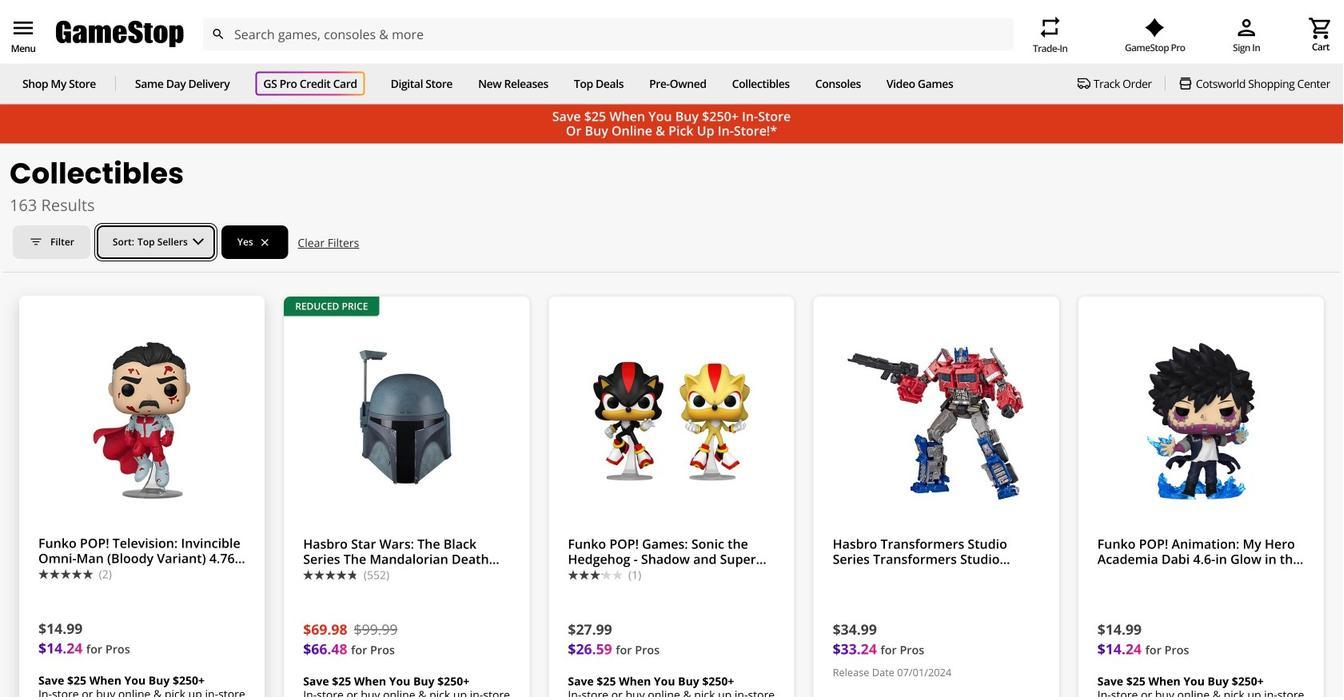 Task type: vqa. For each thing, say whether or not it's contained in the screenshot.
search icon
no



Task type: locate. For each thing, give the bounding box(es) containing it.
Search games, consoles & more search field
[[234, 18, 985, 50]]

None search field
[[202, 18, 1014, 50]]



Task type: describe. For each thing, give the bounding box(es) containing it.
gamestop pro icon image
[[1146, 18, 1166, 37]]

gamestop image
[[56, 19, 184, 50]]



